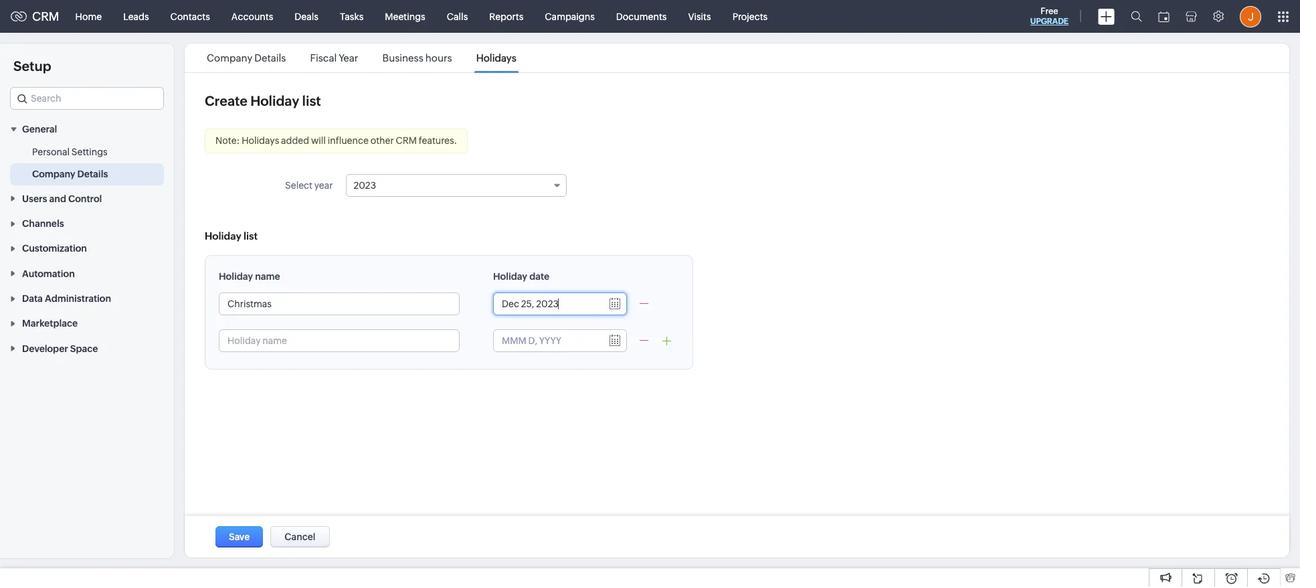 Task type: vqa. For each thing, say whether or not it's contained in the screenshot.
Advertisement to the top
no



Task type: describe. For each thing, give the bounding box(es) containing it.
save button
[[216, 526, 263, 548]]

visits
[[688, 11, 711, 22]]

campaigns
[[545, 11, 595, 22]]

business hours link
[[381, 52, 454, 64]]

save
[[229, 531, 250, 542]]

create menu element
[[1090, 0, 1123, 32]]

data administration button
[[0, 286, 174, 311]]

projects
[[733, 11, 768, 22]]

1 vertical spatial holidays
[[242, 135, 279, 146]]

calendar image
[[1159, 11, 1170, 22]]

note:
[[216, 135, 240, 146]]

customization
[[22, 243, 87, 254]]

0 horizontal spatial crm
[[32, 9, 59, 23]]

company details inside list
[[207, 52, 286, 64]]

business hours
[[383, 52, 452, 64]]

name
[[255, 271, 280, 282]]

data administration
[[22, 293, 111, 304]]

accounts link
[[221, 0, 284, 32]]

home link
[[65, 0, 113, 32]]

settings
[[71, 147, 108, 158]]

create menu image
[[1098, 8, 1115, 24]]

fiscal year link
[[308, 52, 360, 64]]

profile image
[[1240, 6, 1262, 27]]

reports
[[489, 11, 524, 22]]

holiday for holiday name
[[219, 271, 253, 282]]

tasks
[[340, 11, 364, 22]]

business
[[383, 52, 424, 64]]

list containing company details
[[195, 44, 529, 72]]

marketplace button
[[0, 311, 174, 336]]

Holiday name text field
[[220, 293, 459, 315]]

deals link
[[284, 0, 329, 32]]

leads link
[[113, 0, 160, 32]]

search image
[[1131, 11, 1143, 22]]

calls link
[[436, 0, 479, 32]]

general
[[22, 124, 57, 135]]

contacts link
[[160, 0, 221, 32]]

data
[[22, 293, 43, 304]]

users and control
[[22, 193, 102, 204]]

holiday up added
[[251, 93, 299, 108]]

details inside general region
[[77, 169, 108, 180]]

customization button
[[0, 236, 174, 261]]

added
[[281, 135, 309, 146]]

0 horizontal spatial list
[[244, 230, 258, 242]]

select year
[[285, 180, 333, 191]]

meetings link
[[374, 0, 436, 32]]

holidays link
[[474, 52, 519, 64]]

year
[[339, 52, 358, 64]]

free
[[1041, 6, 1059, 16]]

automation button
[[0, 261, 174, 286]]

create holiday list
[[205, 93, 321, 108]]

documents
[[616, 11, 667, 22]]

1 vertical spatial company details link
[[32, 168, 108, 181]]

0 vertical spatial list
[[302, 93, 321, 108]]

leads
[[123, 11, 149, 22]]

Holiday name text field
[[220, 330, 459, 351]]

mmm d, yyyy text field for holiday name text box
[[494, 293, 601, 315]]

influence
[[328, 135, 369, 146]]

personal
[[32, 147, 70, 158]]

create
[[205, 93, 248, 108]]

users and control button
[[0, 186, 174, 211]]

tasks link
[[329, 0, 374, 32]]

personal settings link
[[32, 145, 108, 159]]

date
[[530, 271, 550, 282]]

personal settings
[[32, 147, 108, 158]]



Task type: locate. For each thing, give the bounding box(es) containing it.
channels
[[22, 218, 64, 229]]

cancel
[[285, 531, 316, 542]]

holiday name
[[219, 271, 280, 282]]

1 vertical spatial company details
[[32, 169, 108, 180]]

1 vertical spatial details
[[77, 169, 108, 180]]

holiday list
[[205, 230, 258, 242]]

details up create holiday list
[[255, 52, 286, 64]]

2 mmm d, yyyy text field from the top
[[494, 330, 601, 351]]

list up will
[[302, 93, 321, 108]]

0 horizontal spatial company
[[32, 169, 75, 180]]

upgrade
[[1031, 17, 1069, 26]]

0 vertical spatial company
[[207, 52, 253, 64]]

0 horizontal spatial details
[[77, 169, 108, 180]]

1 horizontal spatial company details link
[[205, 52, 288, 64]]

profile element
[[1232, 0, 1270, 32]]

holiday date
[[493, 271, 550, 282]]

reports link
[[479, 0, 534, 32]]

projects link
[[722, 0, 779, 32]]

note: holidays added will influence other crm features.
[[216, 135, 457, 146]]

0 vertical spatial company details
[[207, 52, 286, 64]]

users
[[22, 193, 47, 204]]

company up create
[[207, 52, 253, 64]]

company details link down accounts link at the top of page
[[205, 52, 288, 64]]

holiday left date
[[493, 271, 527, 282]]

details
[[255, 52, 286, 64], [77, 169, 108, 180]]

contacts
[[170, 11, 210, 22]]

0 horizontal spatial company details link
[[32, 168, 108, 181]]

list
[[302, 93, 321, 108], [244, 230, 258, 242]]

holiday
[[251, 93, 299, 108], [205, 230, 241, 242], [219, 271, 253, 282], [493, 271, 527, 282]]

company inside list
[[207, 52, 253, 64]]

company details down accounts link at the top of page
[[207, 52, 286, 64]]

1 vertical spatial crm
[[396, 135, 417, 146]]

control
[[68, 193, 102, 204]]

1 mmm d, yyyy text field from the top
[[494, 293, 601, 315]]

meetings
[[385, 11, 426, 22]]

Search text field
[[11, 88, 163, 109]]

0 vertical spatial details
[[255, 52, 286, 64]]

details inside list
[[255, 52, 286, 64]]

company
[[207, 52, 253, 64], [32, 169, 75, 180]]

None field
[[10, 87, 164, 110]]

company details link
[[205, 52, 288, 64], [32, 168, 108, 181]]

1 vertical spatial mmm d, yyyy text field
[[494, 330, 601, 351]]

0 vertical spatial mmm d, yyyy text field
[[494, 293, 601, 315]]

holidays
[[476, 52, 517, 64], [242, 135, 279, 146]]

select
[[285, 180, 313, 191]]

home
[[75, 11, 102, 22]]

calls
[[447, 11, 468, 22]]

crm link
[[11, 9, 59, 23]]

1 horizontal spatial list
[[302, 93, 321, 108]]

administration
[[45, 293, 111, 304]]

crm right other at left top
[[396, 135, 417, 146]]

0 vertical spatial holidays
[[476, 52, 517, 64]]

holidays inside list
[[476, 52, 517, 64]]

company details link down personal settings
[[32, 168, 108, 181]]

search element
[[1123, 0, 1151, 33]]

general region
[[0, 141, 174, 186]]

crm
[[32, 9, 59, 23], [396, 135, 417, 146]]

0 horizontal spatial holidays
[[242, 135, 279, 146]]

MMM d, yyyy text field
[[494, 293, 601, 315], [494, 330, 601, 351]]

setup
[[13, 58, 51, 74]]

1 horizontal spatial details
[[255, 52, 286, 64]]

0 vertical spatial company details link
[[205, 52, 288, 64]]

0 horizontal spatial company details
[[32, 169, 108, 180]]

free upgrade
[[1031, 6, 1069, 26]]

holiday left 'name'
[[219, 271, 253, 282]]

2023
[[354, 180, 376, 191]]

holiday up the holiday name
[[205, 230, 241, 242]]

year
[[314, 180, 333, 191]]

1 horizontal spatial company
[[207, 52, 253, 64]]

1 horizontal spatial company details
[[207, 52, 286, 64]]

fiscal year
[[310, 52, 358, 64]]

other
[[371, 135, 394, 146]]

company details inside general region
[[32, 169, 108, 180]]

space
[[70, 343, 98, 354]]

company inside general region
[[32, 169, 75, 180]]

crm left home
[[32, 9, 59, 23]]

2023 field
[[346, 174, 567, 197]]

marketplace
[[22, 318, 78, 329]]

1 horizontal spatial crm
[[396, 135, 417, 146]]

holiday for holiday date
[[493, 271, 527, 282]]

1 horizontal spatial holidays
[[476, 52, 517, 64]]

holidays right note:
[[242, 135, 279, 146]]

developer space
[[22, 343, 98, 354]]

holiday for holiday list
[[205, 230, 241, 242]]

campaigns link
[[534, 0, 606, 32]]

company down personal
[[32, 169, 75, 180]]

1 vertical spatial company
[[32, 169, 75, 180]]

and
[[49, 193, 66, 204]]

will
[[311, 135, 326, 146]]

deals
[[295, 11, 319, 22]]

documents link
[[606, 0, 678, 32]]

accounts
[[231, 11, 273, 22]]

developer space button
[[0, 336, 174, 361]]

company details down personal settings
[[32, 169, 108, 180]]

general button
[[0, 116, 174, 141]]

list up the holiday name
[[244, 230, 258, 242]]

cancel button
[[271, 526, 330, 548]]

channels button
[[0, 211, 174, 236]]

automation
[[22, 268, 75, 279]]

details down settings
[[77, 169, 108, 180]]

hours
[[426, 52, 452, 64]]

mmm d, yyyy text field for holiday name text field on the left bottom of page
[[494, 330, 601, 351]]

features.
[[419, 135, 457, 146]]

list
[[195, 44, 529, 72]]

0 vertical spatial crm
[[32, 9, 59, 23]]

company details
[[207, 52, 286, 64], [32, 169, 108, 180]]

1 vertical spatial list
[[244, 230, 258, 242]]

fiscal
[[310, 52, 337, 64]]

developer
[[22, 343, 68, 354]]

visits link
[[678, 0, 722, 32]]

holidays down reports link
[[476, 52, 517, 64]]



